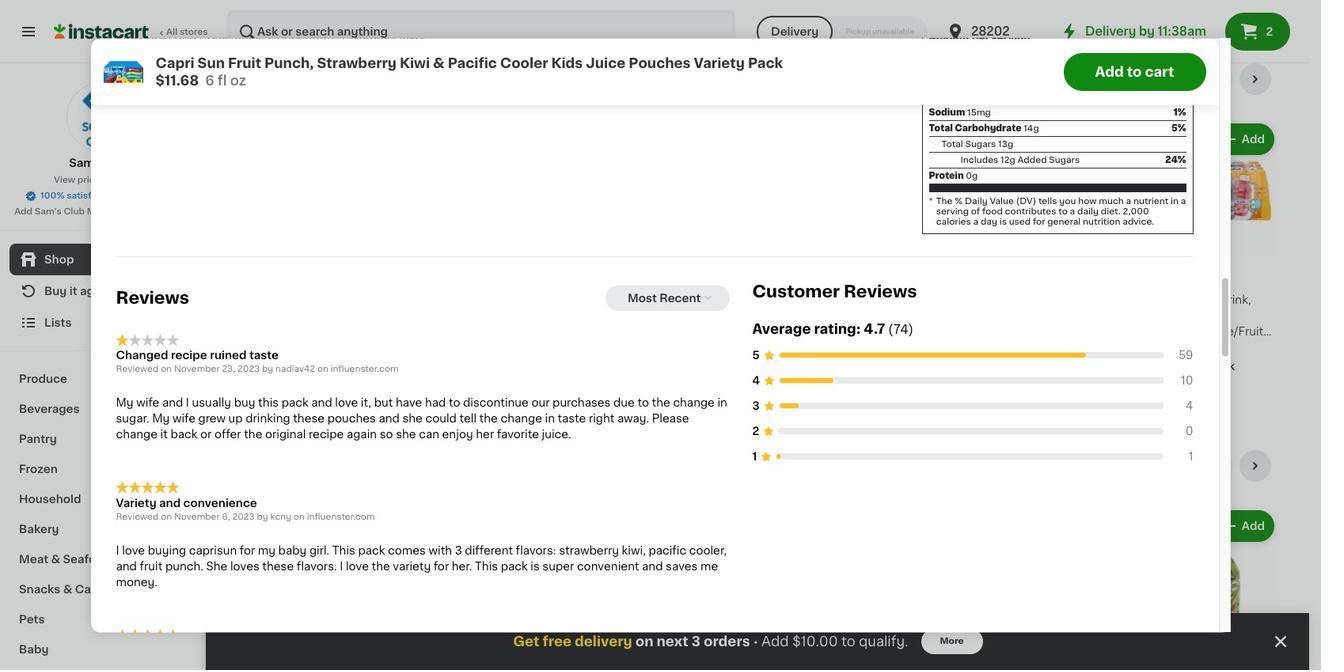 Task type: locate. For each thing, give the bounding box(es) containing it.
oz down the natural
[[867, 326, 880, 337]]

total for total carbohydrate 14g
[[929, 125, 953, 133]]

strawberry up fruit juice at top left
[[317, 56, 397, 69]]

sun for capri sun fruit punch, strawberry kiwi & pacific cooler kids juice pouches variety pack
[[270, 294, 291, 306]]

total sugars 13g
[[942, 140, 1014, 149]]

0 horizontal spatial daily
[[965, 197, 988, 206]]

2 member's from the left
[[839, 294, 895, 306]]

pouches down 16
[[629, 56, 691, 69]]

13g
[[998, 140, 1014, 149]]

fl inside 13 ocean spray juice drink variety pack 18 x 10 fl oz many in stock
[[728, 326, 736, 337]]

1 member's from the left
[[538, 294, 594, 306]]

most
[[628, 293, 657, 304]]

on left next
[[636, 636, 654, 648]]

pacific
[[448, 56, 497, 69], [237, 326, 275, 337]]

$8.14 element
[[388, 652, 526, 671]]

total up "includes"
[[942, 140, 963, 149]]

kcny
[[270, 513, 291, 522]]

& right meat
[[51, 554, 60, 565]]

cooler for capri sun fruit punch, strawberry kiwi & pacific cooler kids juice pouches variety pack $11.68 6 fl oz
[[500, 56, 548, 69]]

oz inside 13 ocean spray juice drink variety pack 18 x 10 fl oz many in stock
[[739, 326, 752, 337]]

pack down delivery button
[[748, 56, 783, 69]]

$4.66 element
[[839, 652, 977, 671]]

5 x 5 lb button
[[538, 0, 676, 14]]

oz right into
[[230, 74, 246, 86]]

1 horizontal spatial recipe
[[309, 430, 344, 441]]

on inside get free delivery on next 3 orders • add $10.00 to qualify.
[[636, 636, 654, 648]]

delivery by 11:38am link
[[1060, 22, 1206, 41]]

x inside 40 x 6 fl oz many in stock
[[256, 358, 262, 369]]

1 horizontal spatial delivery
[[1085, 25, 1136, 37]]

0 horizontal spatial cooler
[[278, 326, 315, 337]]

2 inside item carousel region
[[990, 342, 997, 353]]

* the % daily value (dv) tells you how much a nutrient in a serving of food contributes to a daily diet. 2,000 calories a day is used for general nutrition advice.
[[929, 197, 1186, 227]]

love up fruit
[[122, 546, 145, 557]]

kiwi
[[400, 56, 430, 69], [302, 310, 324, 321]]

10 down 24 x 10 fl oz many in stock
[[1181, 376, 1193, 387]]

lists link
[[9, 307, 192, 339]]

eligible
[[262, 416, 304, 427]]

0 vertical spatial view
[[1096, 74, 1123, 85]]

1 horizontal spatial it
[[160, 430, 168, 441]]

2023 inside changed recipe ruined taste reviewed on november 23, 2023 by nadiav42 on influenster.com
[[237, 366, 260, 374]]

kids inside capri sun fruit punch, strawberry kiwi & pacific cooler kids juice pouches variety pack
[[318, 326, 342, 337]]

0 vertical spatial reviewed
[[116, 366, 159, 374]]

0 horizontal spatial mark
[[597, 294, 624, 306]]

reviewed down 'changed'
[[116, 366, 159, 374]]

member's for member's mark natural lemonade 52 fl oz
[[839, 294, 895, 306]]

10 down the pineapple/grape/fruit at right
[[1167, 342, 1179, 353]]

x
[[398, 1, 405, 12], [548, 1, 555, 12], [704, 326, 710, 337], [999, 342, 1006, 353], [1157, 342, 1164, 353], [256, 358, 262, 369]]

taste inside my wife and i usually buy this pack and love it, but have had to discontinue our purchases due to the change in sugar. my wife grew up drinking these pouches and she could tell the change in taste right away. please change it back or offer the original recipe again so she can enjoy her favorite juice.
[[558, 414, 586, 425]]

get free delivery on next 3 orders • add $10.00 to qualify.
[[513, 636, 908, 648]]

1 vertical spatial again
[[347, 430, 377, 441]]

0 vertical spatial pack
[[282, 398, 309, 409]]

1 vertical spatial recipe
[[309, 430, 344, 441]]

variety and convenience reviewed on november 6, 2023 by kcny on influenster.com
[[116, 498, 375, 522]]

serving up calories
[[936, 208, 969, 216]]

6 inside capri sun fruit punch, strawberry kiwi & pacific cooler kids juice pouches variety pack $11.68 6 fl oz
[[205, 74, 214, 86]]

juice inside capri sun fruit punch, strawberry kiwi & pacific cooler kids juice pouches variety pack
[[237, 342, 268, 353]]

1 horizontal spatial punch,
[[322, 294, 360, 306]]

by
[[1139, 25, 1155, 37], [262, 366, 273, 374], [257, 513, 268, 522]]

3
[[388, 1, 395, 12], [407, 1, 415, 12], [752, 401, 760, 412], [455, 546, 462, 557], [692, 636, 701, 648]]

oz inside member's mark natural lemonade 52 fl oz
[[867, 326, 880, 337]]

november down "convenience" on the bottom left of page
[[174, 513, 220, 522]]

5 for 5 x 5 lb
[[538, 1, 546, 12]]

fl right 52
[[856, 326, 864, 337]]

0 vertical spatial sam's
[[69, 158, 103, 169]]

fruit right into
[[237, 70, 279, 87]]

up
[[228, 414, 243, 425]]

sugar.
[[116, 414, 149, 425]]

capri up ruined
[[237, 294, 267, 306]]

again
[[80, 286, 111, 297], [347, 430, 377, 441]]

0 horizontal spatial for
[[240, 546, 255, 557]]

container
[[1170, 1, 1225, 12]]

1 horizontal spatial member's
[[839, 294, 895, 306]]

pacific inside capri sun fruit punch, strawberry kiwi & pacific cooler kids juice pouches variety pack
[[237, 326, 275, 337]]

x inside button
[[398, 1, 405, 12]]

reviews up lists link
[[116, 290, 189, 307]]

diet.
[[1101, 208, 1121, 216]]

0 horizontal spatial taste
[[249, 350, 279, 362]]

0 horizontal spatial many in stock button
[[237, 0, 375, 21]]

2 vertical spatial for
[[434, 561, 449, 572]]

1 horizontal spatial 2
[[990, 342, 997, 353]]

2023 inside variety and convenience reviewed on november 6, 2023 by kcny on influenster.com
[[232, 513, 255, 522]]

2 lb from the left
[[568, 1, 578, 12]]

1 vertical spatial my
[[152, 414, 170, 425]]

the inside i love buying caprisun for my baby girl. this pack comes with 3 different flavors: strawberry kiwi, pacific cooler, and fruit punch. she loves these flavors. i love the variety for her. this pack is super convenient and saves me money.
[[372, 561, 390, 572]]

1 vertical spatial total
[[942, 140, 963, 149]]

pacific down 3 x 3 lb button
[[448, 56, 497, 69]]

1 mark from the left
[[597, 294, 624, 306]]

0 horizontal spatial pacific
[[237, 326, 275, 337]]

1 vertical spatial influenster.com
[[307, 513, 375, 522]]

2023
[[237, 366, 260, 374], [232, 513, 255, 522]]

i down bakery "link"
[[116, 546, 119, 557]]

0 horizontal spatial change
[[116, 430, 158, 441]]

influenster.com inside changed recipe ruined taste reviewed on november 23, 2023 by nadiav42 on influenster.com
[[331, 366, 399, 374]]

60
[[1150, 45, 1186, 70]]

on down 'changed'
[[161, 366, 172, 374]]

1 vertical spatial pacific
[[237, 326, 275, 337]]

lemonade inside member's mark strawberry lemonade
[[602, 310, 662, 321]]

in inside 40 x 6 fl oz many in stock
[[288, 377, 298, 388]]

save inside the spend $32, save $5 see eligible items
[[306, 399, 333, 410]]

23,
[[222, 366, 235, 374]]

x for 2 x 86 fl oz
[[999, 342, 1006, 353]]

1 horizontal spatial 6
[[265, 358, 273, 369]]

0 horizontal spatial kiwi
[[302, 310, 324, 321]]

love up the 'pouches'
[[335, 398, 358, 409]]

cooler down 5 x 5 lb at top
[[500, 56, 548, 69]]

variety
[[694, 56, 745, 69], [689, 310, 728, 321], [322, 342, 361, 353], [116, 498, 156, 509]]

free
[[543, 636, 572, 648]]

sam's up "pricing"
[[69, 158, 103, 169]]

a down of
[[973, 218, 979, 227]]

0 horizontal spatial strawberry
[[237, 310, 299, 321]]

1 vertical spatial she
[[396, 430, 416, 441]]

59 right $
[[562, 659, 575, 668]]

& inside capri sun fruit punch, strawberry kiwi & pacific cooler kids juice pouches variety pack
[[327, 310, 336, 321]]

baby
[[19, 644, 49, 655]]

1 item carousel region from the top
[[237, 63, 1278, 438]]

variety inside 13 ocean spray juice drink variety pack 18 x 10 fl oz many in stock
[[689, 310, 728, 321]]

is right day
[[1000, 218, 1007, 227]]

can
[[419, 430, 439, 441]]

many in stock up amount per serving 60
[[1005, 20, 1085, 31]]

0 horizontal spatial delivery
[[771, 26, 819, 37]]

24 inside 24 x 10 fl oz many in stock
[[1140, 342, 1154, 353]]

59 down the pineapple/grape/fruit at right
[[1179, 350, 1193, 361]]

2 many in stock button from the left
[[990, 0, 1127, 36]]

service type group
[[757, 16, 927, 47]]

flavors:
[[516, 546, 556, 557]]

variety up bakery "link"
[[116, 498, 156, 509]]

club down satisfaction at the left of the page
[[64, 207, 85, 216]]

many in stock down 2 x 86 fl oz in the right bottom of the page
[[1005, 361, 1085, 372]]

punch,
[[264, 56, 314, 69], [322, 294, 360, 306]]

sam's club logo image
[[66, 82, 136, 152]]

1 horizontal spatial is
[[1000, 218, 1007, 227]]

could
[[426, 414, 457, 425]]

& up 40 x 6 fl oz many in stock
[[327, 310, 336, 321]]

satisfaction
[[67, 192, 120, 200]]

1 vertical spatial view
[[54, 176, 75, 184]]

1 reviewed from the top
[[116, 366, 159, 374]]

1 november from the top
[[174, 366, 220, 374]]

influenster.com inside variety and convenience reviewed on november 6, 2023 by kcny on influenster.com
[[307, 513, 375, 522]]

household
[[19, 494, 81, 505]]

x for 5 x 5 lb
[[548, 1, 555, 12]]

i right flavors.
[[340, 561, 343, 572]]

view inside "popup button"
[[1095, 461, 1122, 472]]

mark down $5.24 element
[[597, 294, 624, 306]]

oz down the pineapple/grape/fruit at right
[[1192, 342, 1205, 353]]

strawberry inside member's mark strawberry lemonade
[[538, 310, 600, 321]]

treatment tracker modal dialog
[[206, 614, 1309, 671]]

november left 23,
[[174, 366, 220, 374]]

0 horizontal spatial i
[[116, 546, 119, 557]]

these inside my wife and i usually buy this pack and love it, but have had to discontinue our purchases due to the change in sugar. my wife grew up drinking these pouches and she could tell the change in taste right away. please change it back or offer the original recipe again so she can enjoy her favorite juice.
[[293, 414, 325, 425]]

pacific
[[649, 546, 686, 557]]

total down sodium
[[929, 125, 953, 133]]

fruit
[[228, 56, 261, 69], [237, 70, 279, 87], [294, 294, 319, 306]]

welch's juice drink, orange pineapple/grape/fruit punch flavored, 24 pack
[[1140, 294, 1275, 353]]

2 x 86 fl oz
[[990, 342, 1050, 353]]

by left kcny
[[257, 513, 268, 522]]

snacks & candy link
[[9, 575, 192, 605]]

2 vertical spatial 2
[[752, 426, 759, 437]]

1 vertical spatial sun
[[270, 294, 291, 306]]

fl down spray at the right top
[[728, 326, 736, 337]]

on right kcny
[[294, 513, 305, 522]]

0 vertical spatial total
[[929, 125, 953, 133]]

member's mark natural lemonade 52 fl oz
[[839, 294, 955, 337]]

for down with
[[434, 561, 449, 572]]

2 reviewed from the top
[[116, 513, 159, 522]]

x inside button
[[548, 1, 555, 12]]

kiwi inside capri sun fruit punch, strawberry kiwi & pacific cooler kids juice pouches variety pack
[[302, 310, 324, 321]]

2 november from the top
[[174, 513, 220, 522]]

x inside 13 ocean spray juice drink variety pack 18 x 10 fl oz many in stock
[[704, 326, 710, 337]]

mark inside member's mark strawberry lemonade
[[597, 294, 624, 306]]

1 horizontal spatial sugars
[[1049, 156, 1080, 165]]

changed recipe ruined taste reviewed on november 23, 2023 by nadiav42 on influenster.com
[[116, 350, 399, 374]]

fl right into
[[218, 74, 227, 86]]

convenience
[[183, 498, 257, 509]]

fruit for capri sun fruit punch, strawberry kiwi & pacific cooler kids juice pouches variety pack $11.68 6 fl oz
[[228, 56, 261, 69]]

change
[[673, 398, 715, 409], [501, 414, 542, 425], [116, 430, 158, 441]]

2 item carousel region from the top
[[237, 450, 1278, 671]]

convenient
[[577, 561, 639, 572]]

1 lb from the left
[[417, 1, 428, 12]]

2 horizontal spatial change
[[673, 398, 715, 409]]

pack inside 13 ocean spray juice drink variety pack 18 x 10 fl oz many in stock
[[730, 310, 757, 321]]

product group
[[689, 0, 826, 44], [237, 120, 375, 430], [689, 120, 826, 376], [839, 120, 977, 362], [990, 120, 1127, 378], [1140, 120, 1278, 378], [237, 507, 375, 671], [1140, 507, 1278, 671]]

0 horizontal spatial recipe
[[171, 350, 207, 362]]

pack down spray at the right top
[[730, 310, 757, 321]]

2 all from the top
[[1125, 461, 1138, 472]]

1 vertical spatial all
[[1125, 461, 1138, 472]]

capri sun fruit punch, strawberry kiwi & pacific cooler kids juice pouches variety pack
[[237, 294, 361, 369]]

change up please
[[673, 398, 715, 409]]

1 horizontal spatial pack
[[358, 546, 385, 557]]

in inside * the % daily value (dv) tells you how much a nutrient in a serving of food contributes to a daily diet. 2,000 calories a day is used for general nutrition advice.
[[1171, 197, 1179, 206]]

2
[[1266, 26, 1273, 37], [990, 342, 997, 353], [752, 426, 759, 437]]

view pricing policy
[[54, 176, 139, 184]]

sun inside capri sun fruit punch, strawberry kiwi & pacific cooler kids juice pouches variety pack $11.68 6 fl oz
[[198, 56, 225, 69]]

pouches inside capri sun fruit punch, strawberry kiwi & pacific cooler kids juice pouches variety pack
[[271, 342, 319, 353]]

buying
[[148, 546, 186, 557]]

0 horizontal spatial 2
[[752, 426, 759, 437]]

0 vertical spatial change
[[673, 398, 715, 409]]

1 vertical spatial change
[[501, 414, 542, 425]]

0 vertical spatial cooler
[[500, 56, 548, 69]]

None search field
[[226, 9, 736, 54]]

change down sugar.
[[116, 430, 158, 441]]

wife up back
[[173, 414, 196, 425]]

2 lemonade from the left
[[896, 310, 955, 321]]

2 inside 2 button
[[1266, 26, 1273, 37]]

variety inside variety and convenience reviewed on november 6, 2023 by kcny on influenster.com
[[116, 498, 156, 509]]

4.7
[[864, 323, 885, 336]]

serving
[[992, 34, 1031, 43], [936, 208, 969, 216]]

0 horizontal spatial lemonade
[[602, 310, 662, 321]]

2 horizontal spatial 2
[[1266, 26, 1273, 37]]

this
[[332, 546, 355, 557], [475, 561, 498, 572]]

a down the "you"
[[1070, 208, 1075, 216]]

view inside popup button
[[1096, 74, 1123, 85]]

pack inside capri sun fruit punch, strawberry kiwi & pacific cooler kids juice pouches variety pack $11.68 6 fl oz
[[748, 56, 783, 69]]

influenster.com up "it,"
[[331, 366, 399, 374]]

product group containing 13
[[689, 120, 826, 376]]

0 vertical spatial wife
[[136, 398, 159, 409]]

delivery
[[1085, 25, 1136, 37], [771, 26, 819, 37]]

again down shop link
[[80, 286, 111, 297]]

0 vertical spatial she
[[403, 414, 423, 425]]

0 horizontal spatial is
[[531, 561, 540, 572]]

recipe inside changed recipe ruined taste reviewed on november 23, 2023 by nadiav42 on influenster.com
[[171, 350, 207, 362]]

1 vertical spatial it
[[160, 430, 168, 441]]

member's for member's mark strawberry lemonade
[[538, 294, 594, 306]]

pack down drink,
[[1248, 342, 1275, 353]]

and up back
[[162, 398, 183, 409]]

and up buying
[[159, 498, 181, 509]]

wife up sugar.
[[136, 398, 159, 409]]

fruit inside capri sun fruit punch, strawberry kiwi & pacific cooler kids juice pouches variety pack $11.68 6 fl oz
[[228, 56, 261, 69]]

is down flavors:
[[531, 561, 540, 572]]

back
[[171, 430, 198, 441]]

1 horizontal spatial 59
[[1179, 350, 1193, 361]]

& left candy
[[63, 584, 72, 595]]

lb inside button
[[417, 1, 428, 12]]

& down 3 x 3 lb button
[[433, 56, 445, 69]]

she right so
[[396, 430, 416, 441]]

bakery link
[[9, 515, 192, 545]]

meat & seafood link
[[9, 545, 192, 575]]

per
[[972, 34, 990, 43]]

strawberry down $5.24 element
[[538, 310, 600, 321]]

0 horizontal spatial 10
[[713, 326, 726, 337]]

lb inside button
[[568, 1, 578, 12]]

1 horizontal spatial wife
[[173, 414, 196, 425]]

0 vertical spatial it
[[69, 286, 77, 297]]

strawberry inside capri sun fruit punch, strawberry kiwi & pacific cooler kids juice pouches variety pack $11.68 6 fl oz
[[317, 56, 397, 69]]

club up 'policy'
[[106, 158, 133, 169]]

3 x 3 lb
[[388, 1, 428, 12]]

item carousel region containing 13
[[237, 63, 1278, 438]]

includes
[[961, 156, 999, 165]]

recipe left ruined
[[171, 350, 207, 362]]

cooler inside capri sun fruit punch, strawberry kiwi & pacific cooler kids juice pouches variety pack $11.68 6 fl oz
[[500, 56, 548, 69]]

0 vertical spatial item carousel region
[[237, 63, 1278, 438]]

0 vertical spatial pacific
[[448, 56, 497, 69]]

item carousel region
[[237, 63, 1278, 438], [237, 450, 1278, 671]]

0 vertical spatial i
[[186, 398, 189, 409]]

reviewed up buying
[[116, 513, 159, 522]]

1%
[[1174, 109, 1186, 117]]

member's
[[538, 294, 594, 306], [839, 294, 895, 306]]

value*
[[1155, 77, 1186, 86]]

food
[[982, 208, 1003, 216]]

orders
[[704, 636, 750, 648]]

loves
[[230, 561, 260, 572]]

add sam's club membership to save link
[[14, 206, 188, 218]]

0 vertical spatial my
[[116, 398, 134, 409]]

taste inside changed recipe ruined taste reviewed on november 23, 2023 by nadiav42 on influenster.com
[[249, 350, 279, 362]]

add inside get free delivery on next 3 orders • add $10.00 to qualify.
[[762, 636, 789, 648]]

it inside my wife and i usually buy this pack and love it, but have had to discontinue our purchases due to the change in sugar. my wife grew up drinking these pouches and she could tell the change in taste right away. please change it back or offer the original recipe again so she can enjoy her favorite juice.
[[160, 430, 168, 441]]

1 horizontal spatial kids
[[551, 56, 583, 69]]

2 mark from the left
[[898, 294, 925, 306]]

buy it again link
[[9, 275, 192, 307]]

0 vertical spatial by
[[1139, 25, 1155, 37]]

0 horizontal spatial 59
[[562, 659, 575, 668]]

pouches inside capri sun fruit punch, strawberry kiwi & pacific cooler kids juice pouches variety pack $11.68 6 fl oz
[[629, 56, 691, 69]]

save down guarantee
[[157, 207, 178, 216]]

1 horizontal spatial sun
[[270, 294, 291, 306]]

1 horizontal spatial 1
[[1189, 452, 1193, 463]]

6 right 40
[[265, 358, 273, 369]]

sugars
[[965, 140, 996, 149], [1049, 156, 1080, 165]]

many down 'ocean'
[[705, 345, 737, 356]]

these down $32,
[[293, 414, 325, 425]]

pack up eligible
[[282, 398, 309, 409]]

pack left 'comes'
[[358, 546, 385, 557]]

the down 'comes'
[[372, 561, 390, 572]]

0 vertical spatial november
[[174, 366, 220, 374]]

variety down sponsored badge image
[[694, 56, 745, 69]]

0 vertical spatial these
[[293, 414, 325, 425]]

variety inside capri sun fruit punch, strawberry kiwi & pacific cooler kids juice pouches variety pack
[[322, 342, 361, 353]]

0 vertical spatial sun
[[198, 56, 225, 69]]

sun inside capri sun fruit punch, strawberry kiwi & pacific cooler kids juice pouches variety pack
[[270, 294, 291, 306]]

changed
[[116, 350, 168, 362]]

oz right 12
[[1154, 1, 1168, 12]]

sun for capri sun fruit punch, strawberry kiwi & pacific cooler kids juice pouches variety pack $11.68 6 fl oz
[[198, 56, 225, 69]]

2 horizontal spatial 24
[[1231, 342, 1245, 353]]

again down the 'pouches'
[[347, 430, 377, 441]]

delivery inside button
[[771, 26, 819, 37]]

4 up '0'
[[1186, 401, 1193, 412]]

1 horizontal spatial my
[[152, 414, 170, 425]]

these down my
[[262, 561, 294, 572]]

0 horizontal spatial this
[[332, 546, 355, 557]]

protein 0g
[[929, 172, 978, 181]]

1 vertical spatial 10
[[1167, 342, 1179, 353]]

1 horizontal spatial strawberry
[[317, 56, 397, 69]]

2023 right 6,
[[232, 513, 255, 522]]

1 horizontal spatial %
[[1118, 77, 1127, 86]]

1 horizontal spatial pouches
[[629, 56, 691, 69]]

0 horizontal spatial 4
[[752, 376, 760, 387]]

fruit juice
[[237, 70, 331, 87]]

by right 40
[[262, 366, 273, 374]]

variety inside capri sun fruit punch, strawberry kiwi & pacific cooler kids juice pouches variety pack $11.68 6 fl oz
[[694, 56, 745, 69]]

0 vertical spatial love
[[335, 398, 358, 409]]

by down 12
[[1139, 25, 1155, 37]]

customer reviews
[[752, 284, 917, 300]]

mark inside member's mark natural lemonade 52 fl oz
[[898, 294, 925, 306]]

1 vertical spatial wife
[[173, 414, 196, 425]]

cooler up nadiav42
[[278, 326, 315, 337]]

kiwi down 3 x 3 lb at the top left of page
[[400, 56, 430, 69]]

all inside popup button
[[1126, 74, 1139, 85]]

it left back
[[160, 430, 168, 441]]

5
[[538, 1, 546, 12], [558, 1, 565, 12], [849, 271, 861, 289], [752, 350, 760, 361]]

our
[[532, 398, 550, 409]]

4 down average
[[752, 376, 760, 387]]

delivery inside 'link'
[[1085, 25, 1136, 37]]

0 horizontal spatial kids
[[318, 326, 342, 337]]

carbohydrate
[[955, 125, 1022, 133]]

pacific inside capri sun fruit punch, strawberry kiwi & pacific cooler kids juice pouches variety pack $11.68 6 fl oz
[[448, 56, 497, 69]]

oz inside 16 oz button
[[704, 17, 717, 28]]

1 horizontal spatial cooler
[[500, 56, 548, 69]]

0 horizontal spatial %
[[955, 197, 963, 206]]

right
[[589, 414, 615, 425]]

0 vertical spatial punch,
[[264, 56, 314, 69]]

59
[[1179, 350, 1193, 361], [562, 659, 575, 668]]

stock inside 40 x 6 fl oz many in stock
[[301, 377, 333, 388]]

reviews
[[844, 284, 917, 300], [116, 290, 189, 307]]

1 horizontal spatial lemonade
[[896, 310, 955, 321]]

2 horizontal spatial i
[[340, 561, 343, 572]]

item carousel region containing view all (40+)
[[237, 450, 1278, 671]]

but
[[374, 398, 393, 409]]

member's mark strawberry lemonade
[[538, 294, 662, 321]]

1 lemonade from the left
[[602, 310, 662, 321]]

member's inside member's mark natural lemonade 52 fl oz
[[839, 294, 895, 306]]

in inside 13 ocean spray juice drink variety pack 18 x 10 fl oz many in stock
[[739, 345, 750, 356]]

punch, for capri sun fruit punch, strawberry kiwi & pacific cooler kids juice pouches variety pack
[[322, 294, 360, 306]]

1 vertical spatial save
[[306, 399, 333, 410]]

1 vertical spatial 2023
[[232, 513, 255, 522]]

mark up (74)
[[898, 294, 925, 306]]

favorite
[[497, 430, 539, 441]]

punch, inside capri sun fruit punch, strawberry kiwi & pacific cooler kids juice pouches variety pack
[[322, 294, 360, 306]]

100% satisfaction guarantee
[[40, 192, 168, 200]]

1 vertical spatial kids
[[318, 326, 342, 337]]

pack right 23,
[[237, 358, 264, 369]]

i
[[186, 398, 189, 409], [116, 546, 119, 557], [340, 561, 343, 572]]

general
[[1048, 218, 1081, 227]]

capri sun fruit punch, strawberry kiwi & pacific cooler kids juice pouches variety pack $11.68 6 fl oz
[[156, 56, 783, 86]]

for up loves
[[240, 546, 255, 557]]

reviewed inside changed recipe ruined taste reviewed on november 23, 2023 by nadiav42 on influenster.com
[[116, 366, 159, 374]]

my
[[116, 398, 134, 409], [152, 414, 170, 425]]

influenster.com up girl.
[[307, 513, 375, 522]]

for down contributes
[[1033, 218, 1045, 227]]

all
[[166, 28, 178, 36]]

0 horizontal spatial again
[[80, 286, 111, 297]]

save up items
[[306, 399, 333, 410]]

to
[[1127, 65, 1142, 78], [146, 207, 155, 216], [1059, 208, 1068, 216], [449, 398, 460, 409], [638, 398, 649, 409], [842, 636, 856, 648]]

1 horizontal spatial capri
[[237, 294, 267, 306]]

sugars up "includes"
[[965, 140, 996, 149]]

1 all from the top
[[1126, 74, 1139, 85]]

5 for 5
[[752, 350, 760, 361]]

0 horizontal spatial pouches
[[271, 342, 319, 353]]

sam's down 100% at the top left of page
[[35, 207, 62, 216]]

add button inside product "group"
[[911, 125, 972, 154]]

1 horizontal spatial for
[[434, 561, 449, 572]]



Task type: vqa. For each thing, say whether or not it's contained in the screenshot.
the rightmost Chips
no



Task type: describe. For each thing, give the bounding box(es) containing it.
in inside 24 x 10 fl oz many in stock
[[1190, 361, 1201, 372]]

serving inside * the % daily value (dv) tells you how much a nutrient in a serving of food contributes to a daily diet. 2,000 calories a day is used for general nutrition advice.
[[936, 208, 969, 216]]

due
[[614, 398, 635, 409]]

november inside changed recipe ruined taste reviewed on november 23, 2023 by nadiav42 on influenster.com
[[174, 366, 220, 374]]

girl.
[[309, 546, 330, 557]]

insert
[[116, 85, 148, 96]]

more button
[[921, 629, 983, 655]]

fruit
[[140, 561, 163, 572]]

1 vertical spatial 59
[[562, 659, 575, 668]]

love inside my wife and i usually buy this pack and love it, but have had to discontinue our purchases due to the change in sugar. my wife grew up drinking these pouches and she could tell the change in taste right away. please change it back or offer the original recipe again so she can enjoy her favorite juice.
[[335, 398, 358, 409]]

for inside * the % daily value (dv) tells you how much a nutrient in a serving of food contributes to a daily diet. 2,000 calories a day is used for general nutrition advice.
[[1033, 218, 1045, 227]]

0 horizontal spatial sugars
[[965, 140, 996, 149]]

fl right "86"
[[1026, 342, 1034, 353]]

1 horizontal spatial sam's
[[69, 158, 103, 169]]

view for view pricing policy
[[54, 176, 75, 184]]

kids for capri sun fruit punch, strawberry kiwi & pacific cooler kids juice pouches variety pack $11.68 6 fl oz
[[551, 56, 583, 69]]

2 1 from the left
[[1189, 452, 1193, 463]]

6 inside 40 x 6 fl oz many in stock
[[265, 358, 273, 369]]

me
[[701, 561, 718, 572]]

by inside changed recipe ruined taste reviewed on november 23, 2023 by nadiav42 on influenster.com
[[262, 366, 273, 374]]

again inside my wife and i usually buy this pack and love it, but have had to discontinue our purchases due to the change in sugar. my wife grew up drinking these pouches and she could tell the change in taste right away. please change it back or offer the original recipe again so she can enjoy her favorite juice.
[[347, 430, 377, 441]]

x for 3 x 3 lb
[[398, 1, 405, 12]]

the up please
[[652, 398, 670, 409]]

fruit for capri sun fruit punch, strawberry kiwi & pacific cooler kids juice pouches variety pack
[[294, 294, 319, 306]]

delivery for delivery by 11:38am
[[1085, 25, 1136, 37]]

money.
[[116, 577, 158, 588]]

0
[[1186, 426, 1193, 437]]

$10.00
[[792, 636, 838, 648]]

november inside variety and convenience reviewed on november 6, 2023 by kcny on influenster.com
[[174, 513, 220, 522]]

pantry
[[19, 434, 57, 445]]

0 vertical spatial 59
[[1179, 350, 1193, 361]]

the
[[936, 197, 953, 206]]

her
[[476, 430, 494, 441]]

this
[[258, 398, 279, 409]]

punch, for capri sun fruit punch, strawberry kiwi & pacific cooler kids juice pouches variety pack $11.68 6 fl oz
[[264, 56, 314, 69]]

strawberry for capri sun fruit punch, strawberry kiwi & pacific cooler kids juice pouches variety pack $11.68 6 fl oz
[[317, 56, 397, 69]]

by inside variety and convenience reviewed on november 6, 2023 by kcny on influenster.com
[[257, 513, 268, 522]]

sponsored badge image
[[689, 31, 737, 40]]

advice.
[[1123, 218, 1155, 227]]

many down the 4.7
[[855, 345, 887, 356]]

many up fruit juice at top left
[[253, 4, 285, 15]]

she
[[206, 561, 228, 572]]

instacart logo image
[[54, 22, 149, 41]]

1 vertical spatial fruit
[[237, 70, 279, 87]]

average
[[752, 323, 811, 336]]

& inside capri sun fruit punch, strawberry kiwi & pacific cooler kids juice pouches variety pack $11.68 6 fl oz
[[433, 56, 445, 69]]

view for view all (40+)
[[1095, 461, 1122, 472]]

membership
[[87, 207, 144, 216]]

24 inside welch's juice drink, orange pineapple/grape/fruit punch flavored, 24 pack
[[1231, 342, 1245, 353]]

delivery for delivery
[[771, 26, 819, 37]]

super
[[543, 561, 574, 572]]

flavors.
[[297, 561, 337, 572]]

12g
[[1001, 156, 1016, 165]]

the down see
[[244, 430, 262, 441]]

usually
[[192, 398, 231, 409]]

original
[[265, 430, 306, 441]]

fl inside member's mark natural lemonade 52 fl oz
[[856, 326, 864, 337]]

$11.68
[[156, 74, 199, 86]]

5%
[[1172, 125, 1186, 133]]

is inside i love buying caprisun for my baby girl. this pack comes with 3 different flavors: strawberry kiwi, pacific cooler, and fruit punch. she loves these flavors. i love the variety for her. this pack is super convenient and saves me money.
[[531, 561, 540, 572]]

includes 12g added sugars
[[961, 156, 1080, 165]]

5 x 5 lb
[[538, 1, 578, 12]]

1 vertical spatial sugars
[[1049, 156, 1080, 165]]

1 vertical spatial love
[[122, 546, 145, 557]]

frozen link
[[9, 454, 192, 484]]

kiwi for capri sun fruit punch, strawberry kiwi & pacific cooler kids juice pouches variety pack
[[302, 310, 324, 321]]

juice inside 13 ocean spray juice drink variety pack 18 x 10 fl oz many in stock
[[764, 294, 794, 306]]

buy it again
[[44, 286, 111, 297]]

on right nadiav42
[[317, 366, 329, 374]]

added
[[1018, 156, 1047, 165]]

fl inside capri sun fruit punch, strawberry kiwi & pacific cooler kids juice pouches variety pack $11.68 6 fl oz
[[218, 74, 227, 86]]

meat & seafood
[[19, 554, 111, 565]]

1 vertical spatial i
[[116, 546, 119, 557]]

strawberry for capri sun fruit punch, strawberry kiwi & pacific cooler kids juice pouches variety pack
[[237, 310, 299, 321]]

0 horizontal spatial reviews
[[116, 290, 189, 307]]

next
[[657, 636, 689, 648]]

juice inside capri sun fruit punch, strawberry kiwi & pacific cooler kids juice pouches variety pack $11.68 6 fl oz
[[586, 56, 626, 69]]

0 horizontal spatial my
[[116, 398, 134, 409]]

and inside variety and convenience reviewed on november 6, 2023 by kcny on influenster.com
[[159, 498, 181, 509]]

lemonade for strawberry
[[602, 310, 662, 321]]

pacific for capri sun fruit punch, strawberry kiwi & pacific cooler kids juice pouches variety pack $11.68 6 fl oz
[[448, 56, 497, 69]]

0%
[[1171, 93, 1186, 102]]

view pricing policy link
[[54, 174, 148, 187]]

10 inside 24 x 10 fl oz many in stock
[[1167, 342, 1179, 353]]

produce
[[19, 374, 67, 385]]

much
[[1099, 197, 1124, 206]]

kiwi for capri sun fruit punch, strawberry kiwi & pacific cooler kids juice pouches variety pack $11.68 6 fl oz
[[400, 56, 430, 69]]

capri for capri sun fruit punch, strawberry kiwi & pacific cooler kids juice pouches variety pack
[[237, 294, 267, 306]]

0 vertical spatial 4
[[752, 376, 760, 387]]

1 vertical spatial sam's
[[35, 207, 62, 216]]

lemonade for natural
[[896, 310, 955, 321]]

serving inside amount per serving 60
[[992, 34, 1031, 43]]

1 horizontal spatial club
[[106, 158, 133, 169]]

drink
[[797, 294, 826, 306]]

to inside get free delivery on next 3 orders • add $10.00 to qualify.
[[842, 636, 856, 648]]

sam's club link
[[66, 82, 136, 171]]

and up so
[[379, 414, 400, 425]]

sodium
[[929, 109, 965, 117]]

product group containing 16 oz
[[689, 0, 826, 44]]

purchases
[[553, 398, 611, 409]]

10 inside 13 ocean spray juice drink variety pack 18 x 10 fl oz many in stock
[[713, 326, 726, 337]]

add inside product "group"
[[941, 134, 964, 145]]

all for (20+)
[[1126, 74, 1139, 85]]

drinking
[[246, 414, 290, 425]]

different
[[465, 546, 513, 557]]

oz inside 12 oz container button
[[1154, 1, 1168, 12]]

spend
[[239, 399, 276, 410]]

product group containing 5
[[839, 120, 977, 362]]

3 inside get free delivery on next 3 orders • add $10.00 to qualify.
[[692, 636, 701, 648]]

2 vertical spatial pack
[[501, 561, 528, 572]]

mark for strawberry
[[597, 294, 624, 306]]

& inside the snacks & candy link
[[63, 584, 72, 595]]

$5.24 element
[[538, 264, 676, 292]]

1 1 from the left
[[752, 452, 757, 463]]

member's mark strawberry lemonade button
[[538, 120, 676, 362]]

12 oz container
[[1140, 1, 1225, 12]]

pacific for capri sun fruit punch, strawberry kiwi & pacific cooler kids juice pouches variety pack
[[237, 326, 275, 337]]

24 inside 5 24
[[863, 272, 875, 281]]

natural
[[839, 310, 893, 321]]

beverages
[[19, 404, 80, 415]]

5 24
[[849, 271, 875, 289]]

1 horizontal spatial change
[[501, 414, 542, 425]]

view all (20+)
[[1096, 74, 1172, 85]]

fl inside 24 x 10 fl oz many in stock
[[1182, 342, 1190, 353]]

contributes
[[1005, 208, 1057, 216]]

many down 2 x 86 fl oz in the right bottom of the page
[[1005, 361, 1037, 372]]

many inside 24 x 10 fl oz many in stock
[[1156, 361, 1188, 372]]

3 inside i love buying caprisun for my baby girl. this pack comes with 3 different flavors: strawberry kiwi, pacific cooler, and fruit punch. she loves these flavors. i love the variety for her. this pack is super convenient and saves me money.
[[455, 546, 462, 557]]

fl inside 40 x 6 fl oz many in stock
[[275, 358, 283, 369]]

oz inside 24 x 10 fl oz many in stock
[[1192, 342, 1205, 353]]

stores
[[180, 28, 208, 36]]

1 many in stock button from the left
[[237, 0, 375, 21]]

2 horizontal spatial 10
[[1181, 376, 1193, 387]]

by inside delivery by 11:38am 'link'
[[1139, 25, 1155, 37]]

stock inside 13 ocean spray juice drink variety pack 18 x 10 fl oz many in stock
[[752, 345, 784, 356]]

a up '2,000'
[[1126, 197, 1131, 206]]

away.
[[617, 414, 649, 425]]

baby
[[278, 546, 307, 557]]

to inside button
[[1127, 65, 1142, 78]]

x for 40 x 6 fl oz many in stock
[[256, 358, 262, 369]]

% inside % daily value* 0%
[[1118, 77, 1127, 86]]

a right nutrient
[[1181, 197, 1186, 206]]

0 horizontal spatial wife
[[136, 398, 159, 409]]

add sam's club membership to save
[[14, 207, 178, 216]]

oz inside capri sun fruit punch, strawberry kiwi & pacific cooler kids juice pouches variety pack $11.68 6 fl oz
[[230, 74, 246, 86]]

$32,
[[279, 399, 304, 410]]

stock inside 24 x 10 fl oz many in stock
[[1203, 361, 1235, 372]]

13
[[698, 271, 719, 289]]

and up items
[[311, 398, 332, 409]]

0 vertical spatial again
[[80, 286, 111, 297]]

is inside * the % daily value (dv) tells you how much a nutrient in a serving of food contributes to a daily diet. 2,000 calories a day is used for general nutrition advice.
[[1000, 218, 1007, 227]]

i love buying caprisun for my baby girl. this pack comes with 3 different flavors: strawberry kiwi, pacific cooler, and fruit punch. she loves these flavors. i love the variety for her. this pack is super convenient and saves me money.
[[116, 546, 727, 588]]

my wife and i usually buy this pack and love it, but have had to discontinue our purchases due to the change in sugar. my wife grew up drinking these pouches and she could tell the change in taste right away. please change it back or offer the original recipe again so she can enjoy her favorite juice.
[[116, 398, 727, 441]]

2 vertical spatial love
[[346, 561, 369, 572]]

the up her
[[479, 414, 498, 425]]

pack inside welch's juice drink, orange pineapple/grape/fruit punch flavored, 24 pack
[[1248, 342, 1275, 353]]

product group containing capri sun fruit punch, strawberry kiwi & pacific cooler kids juice pouches variety pack
[[237, 120, 375, 430]]

% inside * the % daily value (dv) tells you how much a nutrient in a serving of food contributes to a daily diet. 2,000 calories a day is used for general nutrition advice.
[[955, 197, 963, 206]]

(dv)
[[1016, 197, 1036, 206]]

oz right "86"
[[1037, 342, 1050, 353]]

capri for capri sun fruit punch, strawberry kiwi & pacific cooler kids juice pouches variety pack $11.68 6 fl oz
[[156, 56, 194, 69]]

0 horizontal spatial it
[[69, 286, 77, 297]]

pouches for capri sun fruit punch, strawberry kiwi & pacific cooler kids juice pouches variety pack
[[271, 342, 319, 353]]

1 vertical spatial this
[[475, 561, 498, 572]]

reviewed inside variety and convenience reviewed on november 6, 2023 by kcny on influenster.com
[[116, 513, 159, 522]]

cart
[[1145, 65, 1174, 78]]

40
[[237, 358, 253, 369]]

and up money.
[[116, 561, 137, 572]]

pouches for capri sun fruit punch, strawberry kiwi & pacific cooler kids juice pouches variety pack $11.68 6 fl oz
[[629, 56, 691, 69]]

many in stock up fruit juice at top left
[[253, 4, 333, 15]]

mark for natural
[[898, 294, 925, 306]]

lb for 5 x 5 lb
[[568, 1, 578, 12]]

5 for 5 24
[[849, 271, 861, 289]]

many in stock down (74)
[[855, 345, 934, 356]]

straw
[[151, 85, 181, 96]]

sam's club
[[69, 158, 133, 169]]

and down pacific
[[642, 561, 663, 572]]

recipe inside my wife and i usually buy this pack and love it, but have had to discontinue our purchases due to the change in sugar. my wife grew up drinking these pouches and she could tell the change in taste right away. please change it back or offer the original recipe again so she can enjoy her favorite juice.
[[309, 430, 344, 441]]

used
[[1009, 218, 1031, 227]]

i inside my wife and i usually buy this pack and love it, but have had to discontinue our purchases due to the change in sugar. my wife grew up drinking these pouches and she could tell the change in taste right away. please change it back or offer the original recipe again so she can enjoy her favorite juice.
[[186, 398, 189, 409]]

pack inside my wife and i usually buy this pack and love it, but have had to discontinue our purchases due to the change in sugar. my wife grew up drinking these pouches and she could tell the change in taste right away. please change it back or offer the original recipe again so she can enjoy her favorite juice.
[[282, 398, 309, 409]]

$16.01 element
[[1140, 264, 1278, 292]]

amount per serving 60
[[929, 34, 1186, 70]]

you
[[1059, 197, 1076, 206]]

juice inside welch's juice drink, orange pineapple/grape/fruit punch flavored, 24 pack
[[1186, 294, 1216, 306]]

add inside button
[[1095, 65, 1124, 78]]

11:38am
[[1158, 25, 1206, 37]]

on up buying
[[161, 513, 172, 522]]

delivery by 11:38am
[[1085, 25, 1206, 37]]

daily inside % daily value* 0%
[[1129, 77, 1154, 86]]

1 vertical spatial club
[[64, 207, 85, 216]]

view all (40+) button
[[1089, 450, 1189, 482]]

these inside i love buying caprisun for my baby girl. this pack comes with 3 different flavors: strawberry kiwi, pacific cooler, and fruit punch. she loves these flavors. i love the variety for her. this pack is super convenient and saves me money.
[[262, 561, 294, 572]]

daily inside * the % daily value (dv) tells you how much a nutrient in a serving of food contributes to a daily diet. 2,000 calories a day is used for general nutrition advice.
[[965, 197, 988, 206]]

day
[[981, 218, 997, 227]]

1 horizontal spatial reviews
[[844, 284, 917, 300]]

all for (40+)
[[1125, 461, 1138, 472]]

many up amount per serving 60
[[1005, 20, 1037, 31]]

oz inside 40 x 6 fl oz many in stock
[[286, 358, 299, 369]]

cooler for capri sun fruit punch, strawberry kiwi & pacific cooler kids juice pouches variety pack
[[278, 326, 315, 337]]

0g
[[966, 172, 978, 181]]

lb for 3 x 3 lb
[[417, 1, 428, 12]]

rating:
[[814, 323, 861, 336]]

tells
[[1039, 197, 1057, 206]]

many inside 13 ocean spray juice drink variety pack 18 x 10 fl oz many in stock
[[705, 345, 737, 356]]

kids for capri sun fruit punch, strawberry kiwi & pacific cooler kids juice pouches variety pack
[[318, 326, 342, 337]]

& inside meat & seafood link
[[51, 554, 60, 565]]

view for view all (20+)
[[1096, 74, 1123, 85]]

0 vertical spatial save
[[157, 207, 178, 216]]

to inside * the % daily value (dv) tells you how much a nutrient in a serving of food contributes to a daily diet. 2,000 calories a day is used for general nutrition advice.
[[1059, 208, 1068, 216]]

tell
[[460, 414, 477, 425]]

16 oz button
[[689, 0, 826, 30]]

1 vertical spatial 4
[[1186, 401, 1193, 412]]

many inside 40 x 6 fl oz many in stock
[[253, 377, 285, 388]]

pack inside capri sun fruit punch, strawberry kiwi & pacific cooler kids juice pouches variety pack
[[237, 358, 264, 369]]

shop
[[44, 254, 74, 265]]

so
[[380, 430, 393, 441]]

strawberry
[[559, 546, 619, 557]]

buy
[[44, 286, 67, 297]]

total for total sugars 13g
[[942, 140, 963, 149]]

x for 24 x 10 fl oz many in stock
[[1157, 342, 1164, 353]]

grew
[[198, 414, 226, 425]]

13 ocean spray juice drink variety pack 18 x 10 fl oz many in stock
[[689, 271, 826, 356]]



